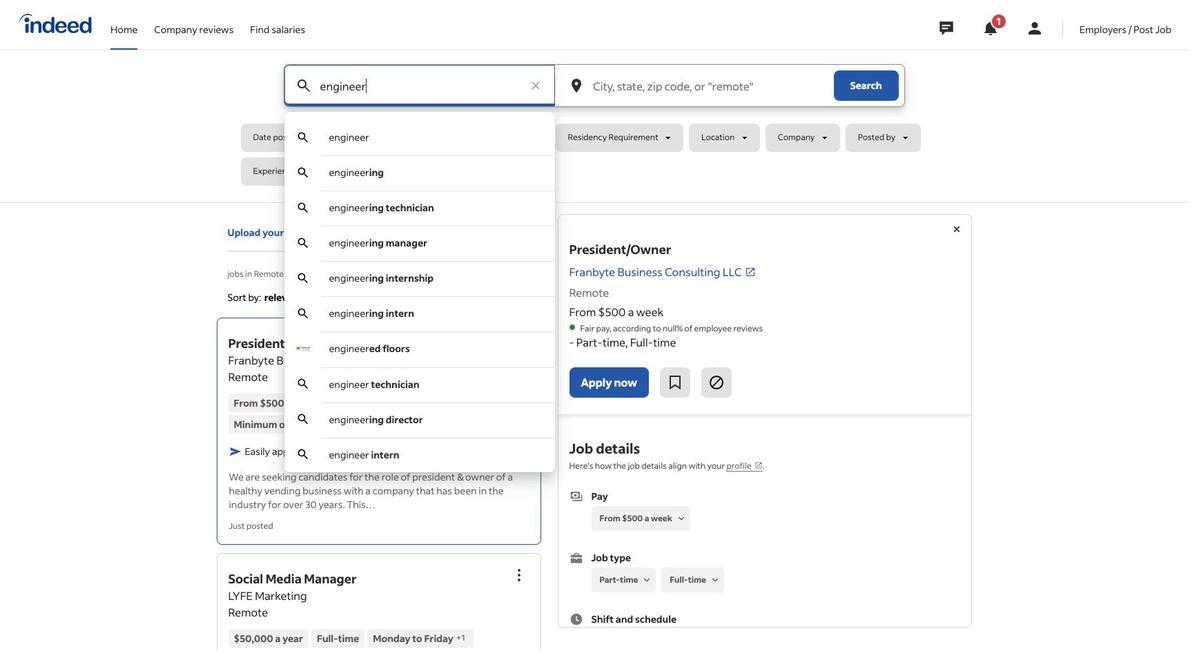 Task type: vqa. For each thing, say whether or not it's contained in the screenshot.
Job actions for Social Media Manager is collapsed icon
yes



Task type: locate. For each thing, give the bounding box(es) containing it.
save this job image
[[667, 374, 684, 391]]

search: Job title, keywords, or company text field
[[317, 65, 522, 106]]

engineer element
[[329, 131, 369, 144]]

1 missing preference image from the left
[[641, 574, 654, 586]]

0 horizontal spatial missing preference image
[[641, 574, 654, 586]]

group
[[504, 325, 534, 355]]

help icon image
[[513, 289, 530, 306]]

missing preference image
[[641, 574, 654, 586], [709, 574, 722, 586]]

2 missing preference image from the left
[[709, 574, 722, 586]]

engineered floors company results image
[[296, 342, 310, 356]]

messages unread count 0 image
[[938, 15, 956, 42]]

1 horizontal spatial missing preference image
[[709, 574, 722, 586]]

search suggestions list box
[[284, 120, 555, 472]]

franbyte business consulting llc (opens in a new tab) image
[[745, 267, 756, 278]]

None search field
[[241, 64, 948, 472]]

account image
[[1027, 20, 1043, 37]]



Task type: describe. For each thing, give the bounding box(es) containing it.
not interested image
[[709, 374, 725, 391]]

Edit location text field
[[591, 65, 828, 106]]

job preferences (opens in a new window) image
[[755, 461, 763, 470]]

missing preference image
[[675, 512, 688, 525]]

close job details image
[[949, 221, 965, 238]]

clear what input image
[[529, 79, 543, 93]]

job actions for social media manager is collapsed image
[[511, 567, 527, 583]]



